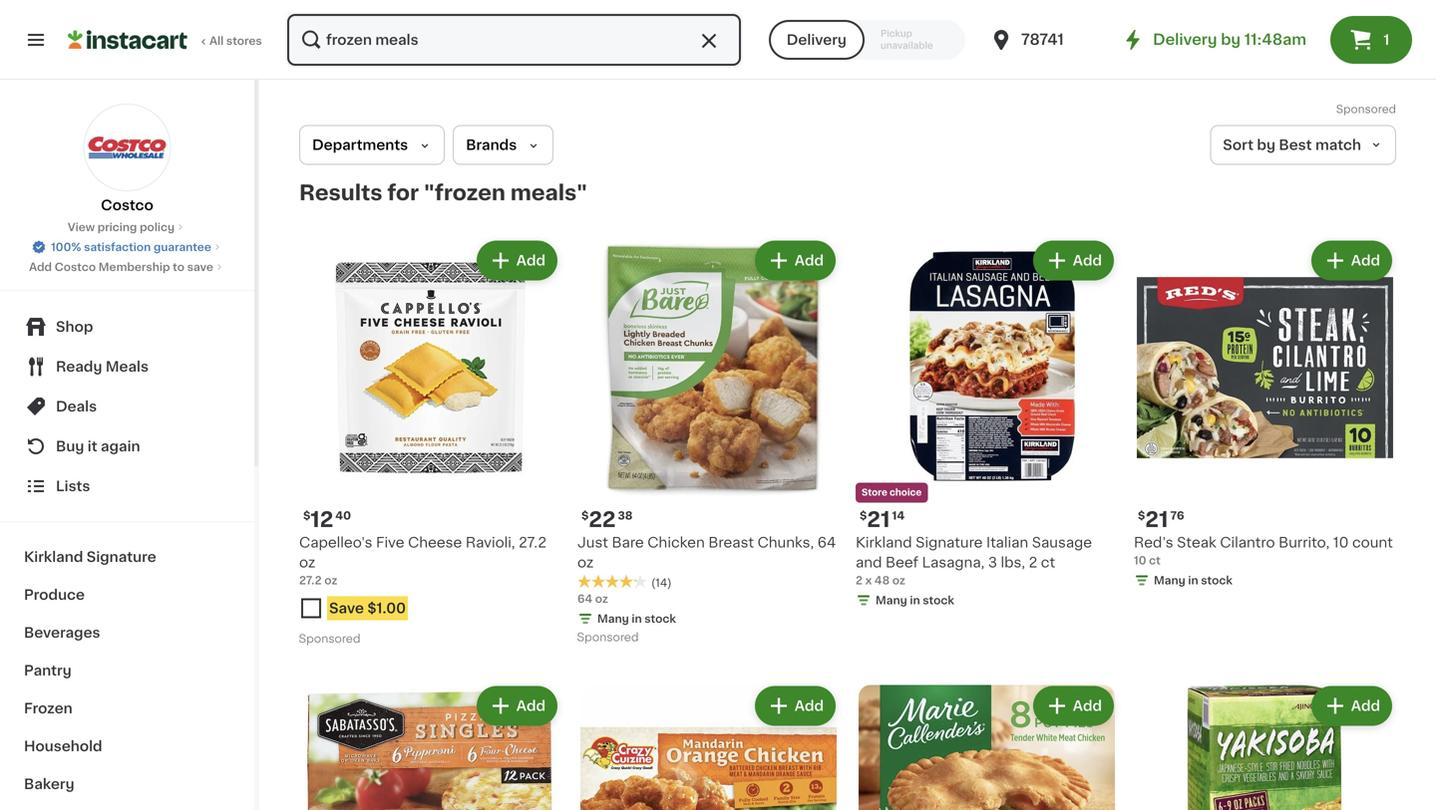 Task type: locate. For each thing, give the bounding box(es) containing it.
save $1.00
[[329, 602, 406, 616]]

many in stock down steak
[[1154, 575, 1233, 586]]

delivery for delivery
[[787, 33, 847, 47]]

$ inside '$ 21 76'
[[1138, 511, 1145, 522]]

27.2 right ravioli,
[[519, 536, 547, 550]]

$ left 40
[[303, 511, 311, 522]]

by left the 11:48am
[[1221, 32, 1241, 47]]

Best match Sort by field
[[1210, 125, 1396, 165]]

many down red's
[[1154, 575, 1186, 586]]

signature inside kirkland signature italian sausage and beef lasagna, 3 lbs, 2 ct 2 x 48 oz
[[916, 536, 983, 550]]

kirkland signature italian sausage and beef lasagna, 3 lbs, 2 ct 2 x 48 oz
[[856, 536, 1092, 586]]

costco up view pricing policy link
[[101, 198, 153, 212]]

1 vertical spatial many
[[876, 595, 907, 606]]

14
[[892, 511, 905, 522]]

signature inside 'link'
[[87, 551, 156, 565]]

many in stock for $ 21 14
[[876, 595, 954, 606]]

in for $ 21 14
[[910, 595, 920, 606]]

2 horizontal spatial many
[[1154, 575, 1186, 586]]

$
[[303, 511, 311, 522], [581, 511, 589, 522], [860, 511, 867, 522], [1138, 511, 1145, 522]]

1 vertical spatial signature
[[87, 551, 156, 565]]

64 oz
[[577, 594, 608, 605]]

21 for $ 21 76
[[1145, 510, 1168, 531]]

$ for $ 21 14
[[860, 511, 867, 522]]

many down the 64 oz
[[597, 614, 629, 625]]

$1.00
[[367, 602, 406, 616]]

$ down store
[[860, 511, 867, 522]]

costco
[[101, 198, 153, 212], [55, 262, 96, 273]]

1 horizontal spatial stock
[[923, 595, 954, 606]]

$ up just
[[581, 511, 589, 522]]

in down steak
[[1188, 575, 1198, 586]]

10 down red's
[[1134, 556, 1146, 567]]

0 horizontal spatial 21
[[867, 510, 890, 531]]

1 horizontal spatial 10
[[1333, 536, 1349, 550]]

sponsored badge image
[[577, 633, 638, 644], [299, 634, 360, 646]]

3 $ from the left
[[860, 511, 867, 522]]

shop
[[56, 320, 93, 334]]

64 down just
[[577, 594, 593, 605]]

produce link
[[12, 576, 242, 614]]

2 $ from the left
[[581, 511, 589, 522]]

1 horizontal spatial 2
[[1029, 556, 1037, 570]]

kirkland for kirkland signature italian sausage and beef lasagna, 3 lbs, 2 ct 2 x 48 oz
[[856, 536, 912, 550]]

meals
[[106, 360, 149, 374]]

satisfaction
[[84, 242, 151, 253]]

buy it again
[[56, 440, 140, 454]]

0 vertical spatial kirkland
[[856, 536, 912, 550]]

2 vertical spatial in
[[632, 614, 642, 625]]

21 left 14
[[867, 510, 890, 531]]

$ 21 76
[[1138, 510, 1184, 531]]

best
[[1279, 138, 1312, 152]]

1 horizontal spatial 27.2
[[519, 536, 547, 550]]

stock down steak
[[1201, 575, 1233, 586]]

0 horizontal spatial 27.2
[[299, 575, 322, 586]]

signature up produce link
[[87, 551, 156, 565]]

view pricing policy
[[68, 222, 175, 233]]

meals"
[[510, 183, 587, 203]]

for
[[387, 183, 419, 203]]

in
[[1188, 575, 1198, 586], [910, 595, 920, 606], [632, 614, 642, 625]]

many in stock down (14)
[[597, 614, 676, 625]]

1 horizontal spatial signature
[[916, 536, 983, 550]]

kirkland inside 'link'
[[24, 551, 83, 565]]

by for sort
[[1257, 138, 1276, 152]]

ct down sausage
[[1041, 556, 1055, 570]]

to
[[173, 262, 184, 273]]

0 horizontal spatial delivery
[[787, 33, 847, 47]]

0 horizontal spatial many in stock
[[597, 614, 676, 625]]

10 left count
[[1333, 536, 1349, 550]]

2 vertical spatial stock
[[645, 614, 676, 625]]

steak
[[1177, 536, 1217, 550]]

0 horizontal spatial many
[[597, 614, 629, 625]]

1 $ from the left
[[303, 511, 311, 522]]

2 vertical spatial many in stock
[[597, 614, 676, 625]]

stock down lasagna,
[[923, 595, 954, 606]]

by inside field
[[1257, 138, 1276, 152]]

1 vertical spatial kirkland
[[24, 551, 83, 565]]

and
[[856, 556, 882, 570]]

0 vertical spatial signature
[[916, 536, 983, 550]]

sponsored badge image down the 64 oz
[[577, 633, 638, 644]]

signature for kirkland signature italian sausage and beef lasagna, 3 lbs, 2 ct 2 x 48 oz
[[916, 536, 983, 550]]

nsored
[[1358, 104, 1396, 115]]

1 horizontal spatial 21
[[1145, 510, 1168, 531]]

★★★★★
[[577, 575, 647, 589], [577, 575, 647, 589]]

save
[[329, 602, 364, 616]]

frozen link
[[12, 690, 242, 728]]

kirkland
[[856, 536, 912, 550], [24, 551, 83, 565]]

ready meals button
[[12, 347, 242, 387]]

2 ct from the left
[[1041, 556, 1055, 570]]

product group
[[299, 237, 562, 651], [577, 237, 840, 649], [856, 237, 1118, 613], [1134, 237, 1396, 593], [299, 683, 562, 811], [577, 683, 840, 811], [856, 683, 1118, 811], [1134, 683, 1396, 811]]

add button
[[479, 243, 556, 279], [757, 243, 834, 279], [1035, 243, 1112, 279], [1313, 243, 1390, 279], [479, 689, 556, 725], [757, 689, 834, 725], [1035, 689, 1112, 725], [1313, 689, 1390, 725]]

0 vertical spatial 10
[[1333, 536, 1349, 550]]

1 vertical spatial stock
[[923, 595, 954, 606]]

2
[[1029, 556, 1037, 570], [856, 575, 863, 586]]

None search field
[[285, 12, 743, 68]]

0 vertical spatial by
[[1221, 32, 1241, 47]]

policy
[[140, 222, 175, 233]]

chunks,
[[758, 536, 814, 550]]

lists link
[[12, 467, 242, 507]]

1 vertical spatial 64
[[577, 594, 593, 605]]

sponsored badge image down save
[[299, 634, 360, 646]]

1 21 from the left
[[867, 510, 890, 531]]

choice
[[890, 489, 922, 498]]

departments
[[312, 138, 408, 152]]

1 vertical spatial 27.2
[[299, 575, 322, 586]]

burrito,
[[1279, 536, 1330, 550]]

0 horizontal spatial kirkland
[[24, 551, 83, 565]]

64 right chunks,
[[818, 536, 836, 550]]

1 horizontal spatial in
[[910, 595, 920, 606]]

stock
[[1201, 575, 1233, 586], [923, 595, 954, 606], [645, 614, 676, 625]]

in down beef
[[910, 595, 920, 606]]

pantry
[[24, 664, 72, 678]]

by right sort at the top right
[[1257, 138, 1276, 152]]

0 vertical spatial stock
[[1201, 575, 1233, 586]]

38
[[618, 511, 633, 522]]

oz
[[299, 556, 315, 570], [577, 556, 594, 570], [324, 575, 337, 586], [892, 575, 905, 586], [595, 594, 608, 605]]

1 vertical spatial many in stock
[[876, 595, 954, 606]]

21 left 76
[[1145, 510, 1168, 531]]

1 horizontal spatial costco
[[101, 198, 153, 212]]

$ inside $ 12 40
[[303, 511, 311, 522]]

many for $ 21 76
[[1154, 575, 1186, 586]]

delivery by 11:48am link
[[1121, 28, 1307, 52]]

oz inside just bare chicken breast chunks, 64 oz
[[577, 556, 594, 570]]

$ up red's
[[1138, 511, 1145, 522]]

2 right lbs,
[[1029, 556, 1037, 570]]

departments button
[[299, 125, 445, 165]]

beverages
[[24, 626, 100, 640]]

save
[[187, 262, 213, 273]]

kirkland inside kirkland signature italian sausage and beef lasagna, 3 lbs, 2 ct 2 x 48 oz
[[856, 536, 912, 550]]

0 vertical spatial many
[[1154, 575, 1186, 586]]

many for $ 21 14
[[876, 595, 907, 606]]

pricing
[[97, 222, 137, 233]]

stock down (14)
[[645, 614, 676, 625]]

2 21 from the left
[[1145, 510, 1168, 531]]

100% satisfaction guarantee
[[51, 242, 211, 253]]

signature
[[916, 536, 983, 550], [87, 551, 156, 565]]

ready
[[56, 360, 102, 374]]

64
[[818, 536, 836, 550], [577, 594, 593, 605]]

1 horizontal spatial by
[[1257, 138, 1276, 152]]

1 vertical spatial by
[[1257, 138, 1276, 152]]

1 horizontal spatial many in stock
[[876, 595, 954, 606]]

1 vertical spatial costco
[[55, 262, 96, 273]]

buy
[[56, 440, 84, 454]]

1 vertical spatial in
[[910, 595, 920, 606]]

27.2 down capelleo's at the left bottom
[[299, 575, 322, 586]]

delivery
[[1153, 32, 1217, 47], [787, 33, 847, 47]]

1
[[1384, 33, 1390, 47]]

bakery
[[24, 778, 74, 792]]

delivery for delivery by 11:48am
[[1153, 32, 1217, 47]]

costco logo image
[[83, 104, 171, 191]]

2 horizontal spatial in
[[1188, 575, 1198, 586]]

1 horizontal spatial 64
[[818, 536, 836, 550]]

breast
[[708, 536, 754, 550]]

1 horizontal spatial delivery
[[1153, 32, 1217, 47]]

0 vertical spatial many in stock
[[1154, 575, 1233, 586]]

by for delivery
[[1221, 32, 1241, 47]]

0 horizontal spatial 10
[[1134, 556, 1146, 567]]

kirkland up produce
[[24, 551, 83, 565]]

$ inside $ 22 38
[[581, 511, 589, 522]]

ct down red's
[[1149, 556, 1161, 567]]

spo
[[1336, 104, 1358, 115]]

0 horizontal spatial ct
[[1041, 556, 1055, 570]]

1 horizontal spatial kirkland
[[856, 536, 912, 550]]

21
[[867, 510, 890, 531], [1145, 510, 1168, 531]]

match
[[1315, 138, 1361, 152]]

0 vertical spatial costco
[[101, 198, 153, 212]]

0 vertical spatial 64
[[818, 536, 836, 550]]

0 horizontal spatial signature
[[87, 551, 156, 565]]

4 $ from the left
[[1138, 511, 1145, 522]]

many in stock down 48
[[876, 595, 954, 606]]

78741 button
[[989, 12, 1109, 68]]

2 horizontal spatial many in stock
[[1154, 575, 1233, 586]]

frozen
[[24, 702, 73, 716]]

3
[[988, 556, 997, 570]]

2 left x on the right bottom of the page
[[856, 575, 863, 586]]

stock for $ 21 14
[[923, 595, 954, 606]]

1 ct from the left
[[1149, 556, 1161, 567]]

0 horizontal spatial by
[[1221, 32, 1241, 47]]

2 horizontal spatial stock
[[1201, 575, 1233, 586]]

ravioli,
[[466, 536, 515, 550]]

27.2
[[519, 536, 547, 550], [299, 575, 322, 586]]

delivery inside button
[[787, 33, 847, 47]]

0 horizontal spatial sponsored badge image
[[299, 634, 360, 646]]

$ inside the $ 21 14
[[860, 511, 867, 522]]

0 vertical spatial in
[[1188, 575, 1198, 586]]

add
[[516, 254, 546, 268], [795, 254, 824, 268], [1073, 254, 1102, 268], [1351, 254, 1380, 268], [29, 262, 52, 273], [516, 700, 546, 714], [795, 700, 824, 714], [1073, 700, 1102, 714], [1351, 700, 1380, 714]]

1 horizontal spatial many
[[876, 595, 907, 606]]

0 horizontal spatial in
[[632, 614, 642, 625]]

instacart logo image
[[68, 28, 188, 52]]

just
[[577, 536, 608, 550]]

lists
[[56, 480, 90, 494]]

save $1.00 button
[[299, 593, 562, 629]]

2 vertical spatial many
[[597, 614, 629, 625]]

kirkland signature link
[[12, 539, 242, 576]]

in down bare
[[632, 614, 642, 625]]

0 horizontal spatial 2
[[856, 575, 863, 586]]

1 vertical spatial 2
[[856, 575, 863, 586]]

signature up lasagna,
[[916, 536, 983, 550]]

ct
[[1149, 556, 1161, 567], [1041, 556, 1055, 570]]

kirkland down the $ 21 14
[[856, 536, 912, 550]]

costco down the 100% on the top left of the page
[[55, 262, 96, 273]]

ready meals
[[56, 360, 149, 374]]

0 horizontal spatial 64
[[577, 594, 593, 605]]

many down 48
[[876, 595, 907, 606]]

stock for $ 21 76
[[1201, 575, 1233, 586]]

1 horizontal spatial ct
[[1149, 556, 1161, 567]]



Task type: describe. For each thing, give the bounding box(es) containing it.
five
[[376, 536, 405, 550]]

product group containing 22
[[577, 237, 840, 649]]

add costco membership to save
[[29, 262, 213, 273]]

bare
[[612, 536, 644, 550]]

sort
[[1223, 138, 1254, 152]]

sausage
[[1032, 536, 1092, 550]]

kirkland for kirkland signature
[[24, 551, 83, 565]]

sort by best match
[[1223, 138, 1361, 152]]

capelleo's five cheese ravioli, 27.2 oz 27.2 oz
[[299, 536, 547, 586]]

11:48am
[[1244, 32, 1307, 47]]

all
[[209, 35, 224, 46]]

12
[[311, 510, 333, 531]]

Search field
[[287, 14, 741, 66]]

$ 12 40
[[303, 510, 351, 531]]

membership
[[99, 262, 170, 273]]

ready meals link
[[12, 347, 242, 387]]

in for $ 21 76
[[1188, 575, 1198, 586]]

0 vertical spatial 2
[[1029, 556, 1037, 570]]

view pricing policy link
[[68, 219, 187, 235]]

40
[[335, 511, 351, 522]]

household
[[24, 740, 102, 754]]

76
[[1170, 511, 1184, 522]]

1 vertical spatial 10
[[1134, 556, 1146, 567]]

capelleo's
[[299, 536, 372, 550]]

kirkland signature
[[24, 551, 156, 565]]

just bare chicken breast chunks, 64 oz
[[577, 536, 836, 570]]

$ for $ 22 38
[[581, 511, 589, 522]]

deals
[[56, 400, 97, 414]]

"frozen
[[424, 183, 506, 203]]

brands button
[[453, 125, 554, 165]]

$ 22 38
[[581, 510, 633, 531]]

many in stock for $ 21 76
[[1154, 575, 1233, 586]]

results
[[299, 183, 383, 203]]

pantry link
[[12, 652, 242, 690]]

delivery by 11:48am
[[1153, 32, 1307, 47]]

many in stock inside product group
[[597, 614, 676, 625]]

64 inside just bare chicken breast chunks, 64 oz
[[818, 536, 836, 550]]

all stores
[[209, 35, 262, 46]]

1 button
[[1330, 16, 1412, 64]]

again
[[101, 440, 140, 454]]

results for "frozen meals"
[[299, 183, 587, 203]]

$ 21 14
[[860, 510, 905, 531]]

all stores link
[[68, 12, 263, 68]]

lasagna,
[[922, 556, 985, 570]]

48
[[875, 575, 890, 586]]

ct inside kirkland signature italian sausage and beef lasagna, 3 lbs, 2 ct 2 x 48 oz
[[1041, 556, 1055, 570]]

add costco membership to save link
[[29, 259, 225, 275]]

0 horizontal spatial costco
[[55, 262, 96, 273]]

cilantro
[[1220, 536, 1275, 550]]

it
[[88, 440, 97, 454]]

cheese
[[408, 536, 462, 550]]

chicken
[[648, 536, 705, 550]]

lbs,
[[1001, 556, 1025, 570]]

bakery link
[[12, 766, 242, 804]]

1 horizontal spatial sponsored badge image
[[577, 633, 638, 644]]

x
[[865, 575, 872, 586]]

$ for $ 21 76
[[1138, 511, 1145, 522]]

store
[[862, 489, 888, 498]]

0 vertical spatial 27.2
[[519, 536, 547, 550]]

$ for $ 12 40
[[303, 511, 311, 522]]

household link
[[12, 728, 242, 766]]

service type group
[[769, 20, 965, 60]]

0 horizontal spatial stock
[[645, 614, 676, 625]]

product group containing 12
[[299, 237, 562, 651]]

signature for kirkland signature
[[87, 551, 156, 565]]

costco link
[[83, 104, 171, 215]]

view
[[68, 222, 95, 233]]

100% satisfaction guarantee button
[[31, 235, 223, 255]]

21 for $ 21 14
[[867, 510, 890, 531]]

78741
[[1021, 32, 1064, 47]]

22
[[589, 510, 616, 531]]

buy it again link
[[12, 427, 242, 467]]

ct inside the red's steak cilantro burrito, 10 count 10 ct
[[1149, 556, 1161, 567]]

beef
[[886, 556, 919, 570]]

oz inside kirkland signature italian sausage and beef lasagna, 3 lbs, 2 ct 2 x 48 oz
[[892, 575, 905, 586]]

stores
[[226, 35, 262, 46]]

delivery button
[[769, 20, 865, 60]]

count
[[1352, 536, 1393, 550]]

beverages link
[[12, 614, 242, 652]]

brands
[[466, 138, 517, 152]]

red's
[[1134, 536, 1173, 550]]

deals link
[[12, 387, 242, 427]]

shop link
[[12, 307, 242, 347]]

red's steak cilantro burrito, 10 count 10 ct
[[1134, 536, 1393, 567]]



Task type: vqa. For each thing, say whether or not it's contained in the screenshot.
the Smithfield
no



